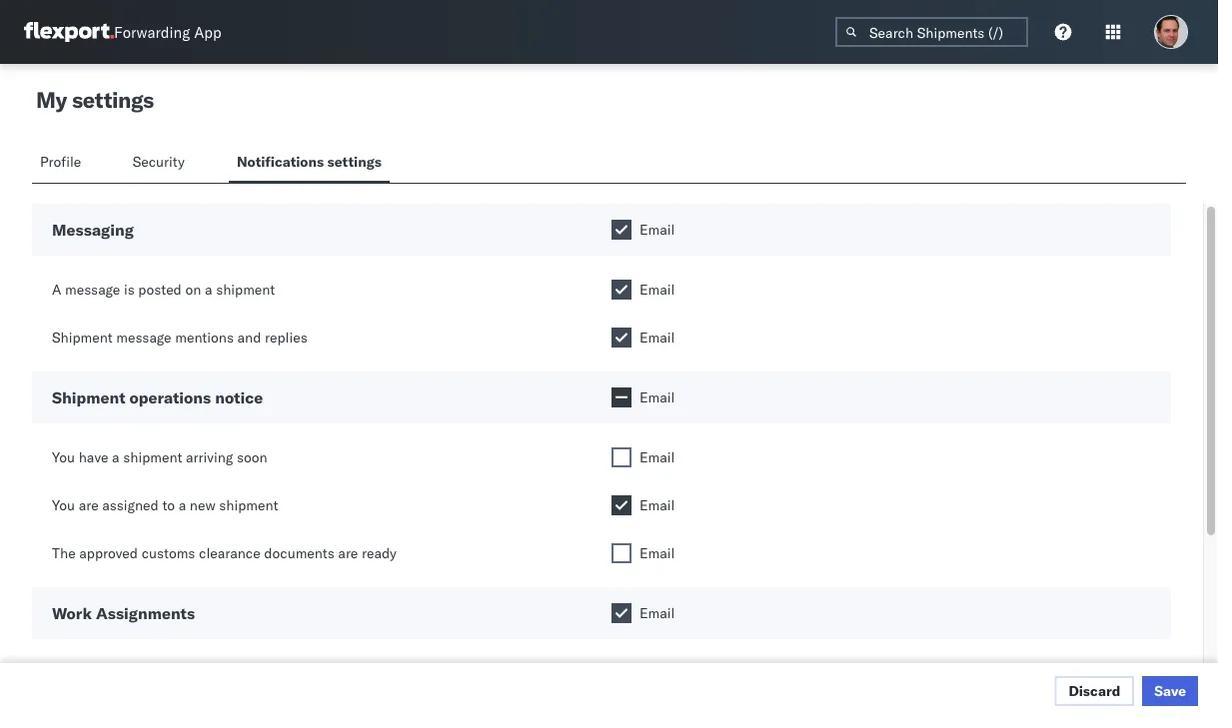 Task type: locate. For each thing, give the bounding box(es) containing it.
shipment up the and
[[216, 281, 275, 298]]

shipment down a
[[52, 329, 113, 346]]

shipment
[[216, 281, 275, 298], [123, 449, 182, 466], [219, 497, 278, 514]]

None checkbox
[[612, 328, 632, 348], [612, 388, 632, 408], [612, 328, 632, 348], [612, 388, 632, 408]]

save button
[[1143, 677, 1199, 707]]

you left have
[[52, 449, 75, 466]]

1 you from the top
[[52, 449, 75, 466]]

security
[[133, 153, 185, 170]]

email for shipment operations notice
[[640, 389, 675, 406]]

1 vertical spatial a
[[112, 449, 120, 466]]

0 vertical spatial you
[[52, 449, 75, 466]]

settings
[[72, 86, 154, 113], [327, 153, 382, 170]]

work
[[52, 604, 92, 624]]

0 vertical spatial shipment
[[52, 329, 113, 346]]

a right the to
[[179, 497, 186, 514]]

shipment for new
[[219, 497, 278, 514]]

is
[[124, 281, 135, 298]]

email for a message is posted on a shipment
[[640, 281, 675, 298]]

email for messaging
[[640, 221, 675, 238]]

customs
[[142, 545, 195, 562]]

shipment up the you are assigned to a new shipment
[[123, 449, 182, 466]]

shipment up have
[[52, 388, 125, 408]]

save
[[1155, 683, 1187, 700]]

message down "is"
[[116, 329, 172, 346]]

None checkbox
[[612, 220, 632, 240], [612, 280, 632, 300], [612, 448, 632, 468], [612, 496, 632, 516], [612, 544, 632, 564], [612, 604, 632, 624], [612, 220, 632, 240], [612, 280, 632, 300], [612, 448, 632, 468], [612, 496, 632, 516], [612, 544, 632, 564], [612, 604, 632, 624]]

message right a
[[65, 281, 120, 298]]

settings right notifications
[[327, 153, 382, 170]]

are
[[79, 497, 99, 514], [338, 545, 358, 562]]

message for shipment
[[116, 329, 172, 346]]

1 vertical spatial shipment
[[52, 388, 125, 408]]

2 shipment from the top
[[52, 388, 125, 408]]

a right on
[[205, 281, 213, 298]]

message
[[65, 281, 120, 298], [116, 329, 172, 346]]

shipment for shipment operations notice
[[52, 388, 125, 408]]

0 vertical spatial settings
[[72, 86, 154, 113]]

7 email from the top
[[640, 545, 675, 562]]

email
[[640, 221, 675, 238], [640, 281, 675, 298], [640, 329, 675, 346], [640, 389, 675, 406], [640, 449, 675, 466], [640, 497, 675, 514], [640, 545, 675, 562], [640, 605, 675, 622]]

forwarding app link
[[24, 22, 222, 42]]

1 vertical spatial message
[[116, 329, 172, 346]]

a
[[205, 281, 213, 298], [112, 449, 120, 466], [179, 497, 186, 514]]

6 email from the top
[[640, 497, 675, 514]]

shipment for a
[[216, 281, 275, 298]]

are left ready
[[338, 545, 358, 562]]

1 vertical spatial you
[[52, 497, 75, 514]]

8 email from the top
[[640, 605, 675, 622]]

0 horizontal spatial a
[[112, 449, 120, 466]]

the
[[52, 545, 76, 562]]

profile button
[[32, 144, 93, 183]]

my settings
[[36, 86, 154, 113]]

0 vertical spatial are
[[79, 497, 99, 514]]

email for shipment message mentions and replies
[[640, 329, 675, 346]]

1 shipment from the top
[[52, 329, 113, 346]]

approved
[[79, 545, 138, 562]]

0 horizontal spatial are
[[79, 497, 99, 514]]

1 email from the top
[[640, 221, 675, 238]]

email for you are assigned to a new shipment
[[640, 497, 675, 514]]

shipment
[[52, 329, 113, 346], [52, 388, 125, 408]]

1 vertical spatial settings
[[327, 153, 382, 170]]

arriving
[[186, 449, 233, 466]]

new
[[190, 497, 216, 514]]

5 email from the top
[[640, 449, 675, 466]]

message for a
[[65, 281, 120, 298]]

you for you have a shipment arriving soon
[[52, 449, 75, 466]]

you
[[52, 449, 75, 466], [52, 497, 75, 514]]

shipment right the new
[[219, 497, 278, 514]]

on
[[185, 281, 201, 298]]

email for the approved customs clearance documents are ready
[[640, 545, 675, 562]]

forwarding app
[[114, 22, 222, 41]]

0 vertical spatial message
[[65, 281, 120, 298]]

settings inside button
[[327, 153, 382, 170]]

1 horizontal spatial are
[[338, 545, 358, 562]]

you up the
[[52, 497, 75, 514]]

settings right "my"
[[72, 86, 154, 113]]

2 you from the top
[[52, 497, 75, 514]]

0 vertical spatial a
[[205, 281, 213, 298]]

4 email from the top
[[640, 389, 675, 406]]

2 vertical spatial shipment
[[219, 497, 278, 514]]

flexport. image
[[24, 22, 114, 42]]

Search Shipments (/) text field
[[836, 17, 1029, 47]]

2 email from the top
[[640, 281, 675, 298]]

you are assigned to a new shipment
[[52, 497, 278, 514]]

1 horizontal spatial settings
[[327, 153, 382, 170]]

a right have
[[112, 449, 120, 466]]

clearance
[[199, 545, 261, 562]]

3 email from the top
[[640, 329, 675, 346]]

2 vertical spatial a
[[179, 497, 186, 514]]

0 horizontal spatial settings
[[72, 86, 154, 113]]

are left assigned
[[79, 497, 99, 514]]

0 vertical spatial shipment
[[216, 281, 275, 298]]



Task type: vqa. For each thing, say whether or not it's contained in the screenshot.
the Upload Customs Clearance Documents button to the top
no



Task type: describe. For each thing, give the bounding box(es) containing it.
settings for my settings
[[72, 86, 154, 113]]

ready
[[362, 545, 397, 562]]

to
[[162, 497, 175, 514]]

1 horizontal spatial a
[[179, 497, 186, 514]]

and
[[238, 329, 261, 346]]

discard button
[[1055, 677, 1135, 707]]

2 horizontal spatial a
[[205, 281, 213, 298]]

replies
[[265, 329, 308, 346]]

app
[[194, 22, 222, 41]]

my
[[36, 86, 67, 113]]

you have a shipment arriving soon
[[52, 449, 268, 466]]

assignments
[[96, 604, 195, 624]]

the approved customs clearance documents are ready
[[52, 545, 397, 562]]

shipment operations notice
[[52, 388, 263, 408]]

soon
[[237, 449, 268, 466]]

messaging
[[52, 220, 134, 240]]

settings for notifications settings
[[327, 153, 382, 170]]

discard
[[1069, 683, 1121, 700]]

email for work assignments
[[640, 605, 675, 622]]

1 vertical spatial shipment
[[123, 449, 182, 466]]

notice
[[215, 388, 263, 408]]

assigned
[[102, 497, 159, 514]]

security button
[[125, 144, 197, 183]]

notifications settings
[[237, 153, 382, 170]]

forwarding
[[114, 22, 190, 41]]

posted
[[138, 281, 182, 298]]

you for you are assigned to a new shipment
[[52, 497, 75, 514]]

operations
[[129, 388, 211, 408]]

1 vertical spatial are
[[338, 545, 358, 562]]

have
[[79, 449, 108, 466]]

documents
[[264, 545, 335, 562]]

notifications
[[237, 153, 324, 170]]

work assignments
[[52, 604, 195, 624]]

a
[[52, 281, 61, 298]]

email for you have a shipment arriving soon
[[640, 449, 675, 466]]

profile
[[40, 153, 81, 170]]

shipment message mentions and replies
[[52, 329, 308, 346]]

a message is posted on a shipment
[[52, 281, 275, 298]]

shipment for shipment message mentions and replies
[[52, 329, 113, 346]]

notifications settings button
[[229, 144, 390, 183]]

mentions
[[175, 329, 234, 346]]



